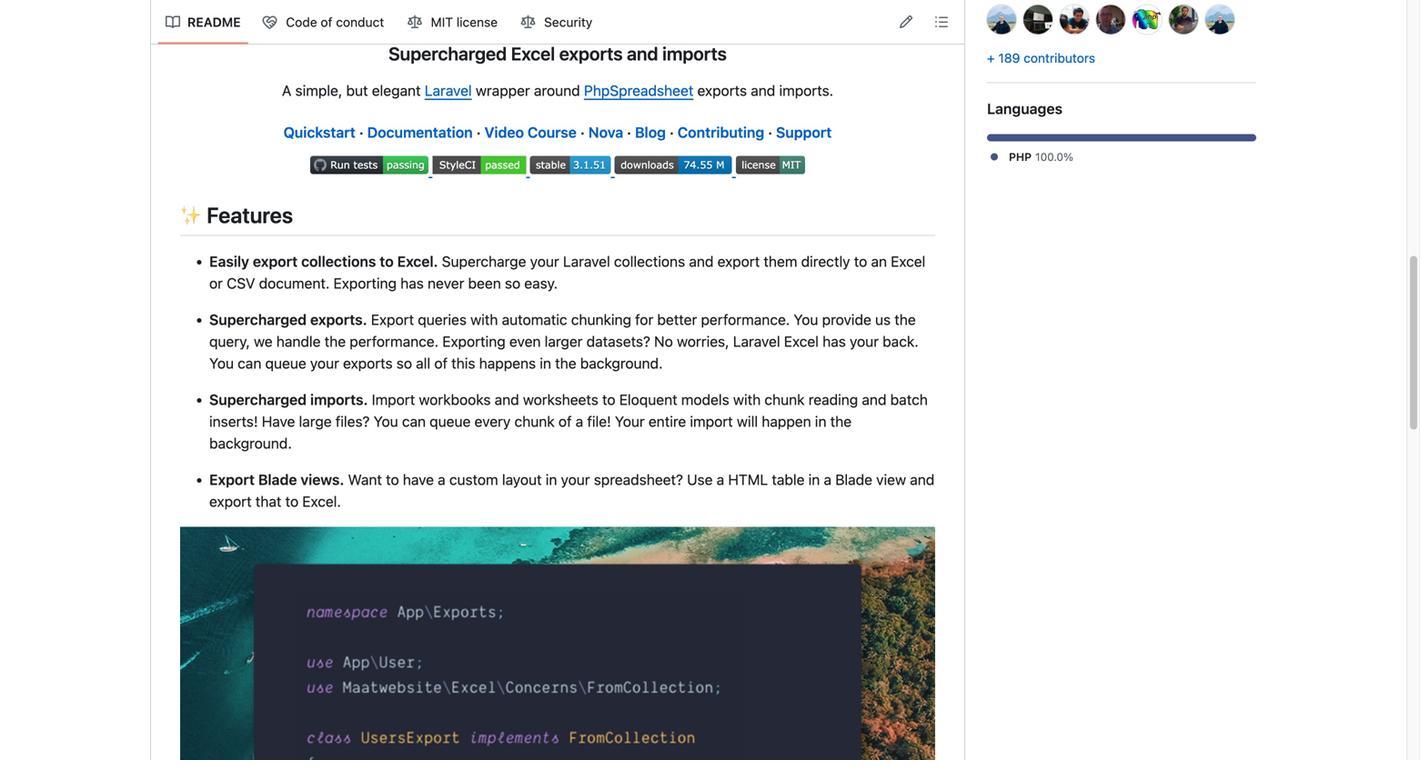 Task type: locate. For each thing, give the bounding box(es) containing it.
excel.
[[397, 253, 438, 270], [302, 493, 341, 511]]

but
[[346, 82, 368, 99]]

excel up reading
[[784, 333, 819, 350]]

· left "video" at the left of the page
[[476, 124, 481, 141]]

reading
[[809, 391, 858, 409]]

with inside export queries with automatic chunking for better performance. you provide us the query, we handle the performance. exporting even larger datasets? no worries, laravel excel has your back. you can queue your exports so all of this happens in the background.
[[471, 311, 498, 329]]

of inside list
[[321, 15, 333, 30]]

excel. up never
[[397, 253, 438, 270]]

1 horizontal spatial with
[[733, 391, 761, 409]]

0 horizontal spatial export
[[209, 472, 255, 489]]

1 vertical spatial laravel
[[563, 253, 610, 270]]

· left nova link
[[580, 124, 585, 141]]

models
[[681, 391, 729, 409]]

collections inside supercharge your laravel collections and export them directly to an excel or csv document. exporting has never been so easy.
[[614, 253, 685, 270]]

1 collections from the left
[[301, 253, 376, 270]]

you left the provide
[[794, 311, 818, 329]]

export left "them"
[[718, 253, 760, 270]]

background. down datasets?
[[580, 355, 663, 372]]

with
[[471, 311, 498, 329], [733, 391, 761, 409]]

mit
[[431, 15, 453, 30]]

import
[[690, 413, 733, 431]]

blade
[[258, 472, 297, 489], [835, 472, 873, 489]]

excel inside export queries with automatic chunking for better performance. you provide us the query, we handle the performance. exporting even larger datasets? no worries, laravel excel has your back. you can queue your exports so all of this happens in the background.
[[784, 333, 819, 350]]

4 · from the left
[[627, 124, 632, 141]]

collections up document.
[[301, 253, 376, 270]]

supercharged up have
[[209, 391, 307, 409]]

has
[[400, 275, 424, 292], [823, 333, 846, 350]]

and inside supercharge your laravel collections and export them directly to an excel or csv document. exporting has never been so easy.
[[689, 253, 714, 270]]

dot fill image
[[987, 150, 1002, 164]]

documentation
[[367, 124, 473, 141]]

query,
[[209, 333, 250, 350]]

quickstart
[[284, 124, 356, 141]]

1 vertical spatial so
[[397, 355, 412, 372]]

blog
[[635, 124, 666, 141]]

2 · from the left
[[476, 124, 481, 141]]

blog link
[[635, 124, 666, 141]]

1 horizontal spatial you
[[374, 413, 398, 431]]

@mewben image
[[1060, 5, 1089, 34]]

a
[[576, 413, 583, 431], [438, 472, 446, 489], [717, 472, 724, 489], [824, 472, 832, 489]]

performance.
[[701, 311, 790, 329], [350, 333, 439, 350]]

supercharge
[[442, 253, 526, 270]]

2 vertical spatial laravel
[[733, 333, 780, 350]]

you down query,
[[209, 355, 234, 372]]

export for queries
[[371, 311, 414, 329]]

1 vertical spatial of
[[434, 355, 448, 372]]

0 horizontal spatial export
[[209, 493, 252, 511]]

0 vertical spatial exports
[[559, 43, 623, 64]]

list
[[158, 8, 601, 37]]

a inside import workbooks and worksheets to eloquent models with chunk reading and batch inserts! have large files? you can queue every chunk of a file! your entire import will happen in the background.
[[576, 413, 583, 431]]

2 vertical spatial you
[[374, 413, 398, 431]]

provide
[[822, 311, 872, 329]]

export
[[253, 253, 298, 270], [718, 253, 760, 270], [209, 493, 252, 511]]

0 horizontal spatial chunk
[[515, 413, 555, 431]]

imports. up support link
[[779, 82, 834, 99]]

0 horizontal spatial with
[[471, 311, 498, 329]]

so inside supercharge your laravel collections and export them directly to an excel or csv document. exporting has never been so easy.
[[505, 275, 521, 292]]

handle
[[276, 333, 321, 350]]

support link
[[776, 124, 832, 141]]

2 horizontal spatial you
[[794, 311, 818, 329]]

spreadsheet?
[[594, 472, 683, 489]]

code of conduct
[[286, 15, 384, 30]]

0 vertical spatial has
[[400, 275, 424, 292]]

laravel right worries,
[[733, 333, 780, 350]]

and up the better
[[689, 253, 714, 270]]

exports
[[559, 43, 623, 64], [697, 82, 747, 99], [343, 355, 393, 372]]

export left queries
[[371, 311, 414, 329]]

to
[[380, 253, 394, 270], [854, 253, 867, 270], [602, 391, 616, 409], [386, 472, 399, 489], [285, 493, 299, 511]]

elegant
[[372, 82, 421, 99]]

law image
[[521, 15, 536, 30]]

export down inserts!
[[209, 472, 255, 489]]

blade up that
[[258, 472, 297, 489]]

and right view
[[910, 472, 935, 489]]

export left that
[[209, 493, 252, 511]]

export
[[371, 311, 414, 329], [209, 472, 255, 489]]

have
[[403, 472, 434, 489]]

0 horizontal spatial of
[[321, 15, 333, 30]]

with inside import workbooks and worksheets to eloquent models with chunk reading and batch inserts! have large files? you can queue every chunk of a file! your entire import will happen in the background.
[[733, 391, 761, 409]]

1 vertical spatial can
[[402, 413, 426, 431]]

export for blade
[[209, 472, 255, 489]]

collections up the for
[[614, 253, 685, 270]]

import
[[372, 391, 415, 409]]

queue down workbooks
[[430, 413, 471, 431]]

0 vertical spatial imports.
[[779, 82, 834, 99]]

supercharged down mit license link
[[389, 43, 507, 64]]

0 vertical spatial with
[[471, 311, 498, 329]]

0 horizontal spatial excel
[[511, 43, 555, 64]]

exports down the security
[[559, 43, 623, 64]]

laravel
[[425, 82, 472, 99], [563, 253, 610, 270], [733, 333, 780, 350]]

0 horizontal spatial excel.
[[302, 493, 341, 511]]

blade inside "want to have a custom layout in your spreadsheet? use a html table in a blade view and export that to excel."
[[835, 472, 873, 489]]

excel. down views.
[[302, 493, 341, 511]]

· up github actions image at the top
[[359, 124, 364, 141]]

inserts!
[[209, 413, 258, 431]]

can down the we
[[238, 355, 261, 372]]

2 horizontal spatial laravel
[[733, 333, 780, 350]]

so left all
[[397, 355, 412, 372]]

excel
[[511, 43, 555, 64], [891, 253, 926, 270], [784, 333, 819, 350]]

0 vertical spatial can
[[238, 355, 261, 372]]

supercharged up the we
[[209, 311, 307, 329]]

exporting up this on the left
[[442, 333, 506, 350]]

1 horizontal spatial background.
[[580, 355, 663, 372]]

the right us
[[895, 311, 916, 329]]

2 collections from the left
[[614, 253, 685, 270]]

better
[[657, 311, 697, 329]]

a left file!
[[576, 413, 583, 431]]

the
[[895, 311, 916, 329], [325, 333, 346, 350], [555, 355, 576, 372], [830, 413, 852, 431]]

quickstart · documentation · video course · nova · blog · contributing · support
[[284, 124, 832, 141]]

1 horizontal spatial export
[[371, 311, 414, 329]]

0 vertical spatial excel
[[511, 43, 555, 64]]

1 vertical spatial performance.
[[350, 333, 439, 350]]

2 vertical spatial exports
[[343, 355, 393, 372]]

1 vertical spatial exporting
[[442, 333, 506, 350]]

conduct
[[336, 15, 384, 30]]

2 blade from the left
[[835, 472, 873, 489]]

0 vertical spatial queue
[[265, 355, 306, 372]]

2 horizontal spatial excel
[[891, 253, 926, 270]]

2 horizontal spatial exports
[[697, 82, 747, 99]]

worksheets
[[523, 391, 599, 409]]

background. inside export queries with automatic chunking for better performance. you provide us the query, we handle the performance. exporting even larger datasets? no worries, laravel excel has your back. you can queue your exports so all of this happens in the background.
[[580, 355, 663, 372]]

1 horizontal spatial has
[[823, 333, 846, 350]]

of
[[321, 15, 333, 30], [434, 355, 448, 372], [559, 413, 572, 431]]

0 vertical spatial excel.
[[397, 253, 438, 270]]

1 vertical spatial you
[[209, 355, 234, 372]]

0 horizontal spatial has
[[400, 275, 424, 292]]

of right code
[[321, 15, 333, 30]]

6 · from the left
[[768, 124, 773, 141]]

phpspreadsheet
[[584, 82, 694, 99]]

0 vertical spatial so
[[505, 275, 521, 292]]

in down reading
[[815, 413, 827, 431]]

1 vertical spatial background.
[[209, 435, 292, 452]]

1 horizontal spatial laravel
[[563, 253, 610, 270]]

1 horizontal spatial imports.
[[779, 82, 834, 99]]

2 horizontal spatial export
[[718, 253, 760, 270]]

around
[[534, 82, 580, 99]]

use
[[687, 472, 713, 489]]

0 horizontal spatial background.
[[209, 435, 292, 452]]

the down 'exports.'
[[325, 333, 346, 350]]

book image
[[166, 15, 180, 30]]

and left batch
[[862, 391, 887, 409]]

video
[[485, 124, 524, 141]]

we
[[254, 333, 273, 350]]

php
[[1009, 151, 1032, 163]]

1 vertical spatial export
[[209, 472, 255, 489]]

chunk down the worksheets
[[515, 413, 555, 431]]

+ 189 contributors link
[[987, 50, 1096, 65]]

supercharged for supercharged imports.
[[209, 391, 307, 409]]

queue down handle
[[265, 355, 306, 372]]

has left never
[[400, 275, 424, 292]]

1 horizontal spatial exporting
[[442, 333, 506, 350]]

export up document.
[[253, 253, 298, 270]]

1 vertical spatial exports
[[697, 82, 747, 99]]

excel down law icon
[[511, 43, 555, 64]]

your up easy.
[[530, 253, 559, 270]]

1 vertical spatial excel
[[891, 253, 926, 270]]

laravel up the documentation 'link'
[[425, 82, 472, 99]]

laravel inside export queries with automatic chunking for better performance. you provide us the query, we handle the performance. exporting even larger datasets? no worries, laravel excel has your back. you can queue your exports so all of this happens in the background.
[[733, 333, 780, 350]]

0 horizontal spatial exports
[[343, 355, 393, 372]]

you down import
[[374, 413, 398, 431]]

2 vertical spatial supercharged
[[209, 391, 307, 409]]

exporting up 'exports.'
[[334, 275, 397, 292]]

1 horizontal spatial excel
[[784, 333, 819, 350]]

2 horizontal spatial of
[[559, 413, 572, 431]]

0 horizontal spatial so
[[397, 355, 412, 372]]

0 vertical spatial exporting
[[334, 275, 397, 292]]

outline image
[[934, 15, 949, 29]]

has inside supercharge your laravel collections and export them directly to an excel or csv document. exporting has never been so easy.
[[400, 275, 424, 292]]

2 vertical spatial excel
[[784, 333, 819, 350]]

background. down inserts!
[[209, 435, 292, 452]]

with up will
[[733, 391, 761, 409]]

1 horizontal spatial of
[[434, 355, 448, 372]]

your inside "want to have a custom layout in your spreadsheet? use a html table in a blade view and export that to excel."
[[561, 472, 590, 489]]

1 horizontal spatial can
[[402, 413, 426, 431]]

performance. up all
[[350, 333, 439, 350]]

0 vertical spatial of
[[321, 15, 333, 30]]

in down larger
[[540, 355, 551, 372]]

larger
[[545, 333, 583, 350]]

has down the provide
[[823, 333, 846, 350]]

background.
[[580, 355, 663, 372], [209, 435, 292, 452]]

1 horizontal spatial chunk
[[765, 391, 805, 409]]

you inside import workbooks and worksheets to eloquent models with chunk reading and batch inserts! have large files? you can queue every chunk of a file! your entire import will happen in the background.
[[374, 413, 398, 431]]

supercharged excel exports and imports
[[389, 43, 727, 64]]

0 vertical spatial export
[[371, 311, 414, 329]]

1 vertical spatial queue
[[430, 413, 471, 431]]

chunk
[[765, 391, 805, 409], [515, 413, 555, 431]]

law image
[[408, 15, 422, 30]]

excel right an
[[891, 253, 926, 270]]

1 horizontal spatial so
[[505, 275, 521, 292]]

1 vertical spatial has
[[823, 333, 846, 350]]

php 100.0 element
[[987, 134, 1257, 141]]

189
[[999, 50, 1020, 65]]

latest stable version image
[[530, 156, 611, 174]]

banner image
[[180, 527, 935, 761]]

export inside export queries with automatic chunking for better performance. you provide us the query, we handle the performance. exporting even larger datasets? no worries, laravel excel has your back. you can queue your exports so all of this happens in the background.
[[371, 311, 414, 329]]

performance. up worries,
[[701, 311, 790, 329]]

license
[[457, 15, 498, 30]]

you
[[794, 311, 818, 329], [209, 355, 234, 372], [374, 413, 398, 431]]

datasets?
[[587, 333, 650, 350]]

0 vertical spatial performance.
[[701, 311, 790, 329]]

+ 189 contributors
[[987, 50, 1096, 65]]

exporting inside export queries with automatic chunking for better performance. you provide us the query, we handle the performance. exporting even larger datasets? no worries, laravel excel has your back. you can queue your exports so all of this happens in the background.
[[442, 333, 506, 350]]

0 vertical spatial supercharged
[[389, 43, 507, 64]]

0 horizontal spatial laravel
[[425, 82, 472, 99]]

can down import
[[402, 413, 426, 431]]

so right been
[[505, 275, 521, 292]]

0 horizontal spatial exporting
[[334, 275, 397, 292]]

imports.
[[779, 82, 834, 99], [310, 391, 368, 409]]

view
[[876, 472, 906, 489]]

supercharged imports.
[[209, 391, 368, 409]]

· up license image
[[768, 124, 773, 141]]

of down the worksheets
[[559, 413, 572, 431]]

1 vertical spatial with
[[733, 391, 761, 409]]

files?
[[336, 413, 370, 431]]

exports up contributing
[[697, 82, 747, 99]]

your down the provide
[[850, 333, 879, 350]]

0 horizontal spatial can
[[238, 355, 261, 372]]

0 horizontal spatial blade
[[258, 472, 297, 489]]

1 horizontal spatial queue
[[430, 413, 471, 431]]

chunk up the happen
[[765, 391, 805, 409]]

1 horizontal spatial collections
[[614, 253, 685, 270]]

of right all
[[434, 355, 448, 372]]

file!
[[587, 413, 611, 431]]

0 horizontal spatial imports.
[[310, 391, 368, 409]]

1 vertical spatial excel.
[[302, 493, 341, 511]]

laravel inside supercharge your laravel collections and export them directly to an excel or csv document. exporting has never been so easy.
[[563, 253, 610, 270]]

the down reading
[[830, 413, 852, 431]]

imports. up "files?"
[[310, 391, 368, 409]]

0 vertical spatial background.
[[580, 355, 663, 372]]

excel. inside "want to have a custom layout in your spreadsheet? use a html table in a blade view and export that to excel."
[[302, 493, 341, 511]]

the inside import workbooks and worksheets to eloquent models with chunk reading and batch inserts! have large files? you can queue every chunk of a file! your entire import will happen in the background.
[[830, 413, 852, 431]]

your right layout
[[561, 472, 590, 489]]

· right the blog link
[[670, 124, 674, 141]]

· left blog
[[627, 124, 632, 141]]

with down been
[[471, 311, 498, 329]]

0 horizontal spatial queue
[[265, 355, 306, 372]]

1 · from the left
[[359, 124, 364, 141]]

2 vertical spatial of
[[559, 413, 572, 431]]

0 horizontal spatial collections
[[301, 253, 376, 270]]

exports up import
[[343, 355, 393, 372]]

your
[[615, 413, 645, 431]]

laravel up chunking on the top left of the page
[[563, 253, 610, 270]]

0 horizontal spatial you
[[209, 355, 234, 372]]

blade left view
[[835, 472, 873, 489]]

1 vertical spatial supercharged
[[209, 311, 307, 329]]

1 horizontal spatial blade
[[835, 472, 873, 489]]

export inside "want to have a custom layout in your spreadsheet? use a html table in a blade view and export that to excel."
[[209, 493, 252, 511]]

✨ features
[[180, 202, 293, 228]]



Task type: vqa. For each thing, say whether or not it's contained in the screenshot.
Homepage IMAGE
no



Task type: describe. For each thing, give the bounding box(es) containing it.
phpspreadsheet link
[[584, 82, 694, 99]]

a right have
[[438, 472, 446, 489]]

for
[[635, 311, 654, 329]]

export inside supercharge your laravel collections and export them directly to an excel or csv document. exporting has never been so easy.
[[718, 253, 760, 270]]

back.
[[883, 333, 919, 350]]

export queries with automatic chunking for better performance. you provide us the query, we handle the performance. exporting even larger datasets? no worries, laravel excel has your back. you can queue your exports so all of this happens in the background.
[[209, 311, 919, 372]]

and inside "want to have a custom layout in your spreadsheet? use a html table in a blade view and export that to excel."
[[910, 472, 935, 489]]

a
[[282, 82, 291, 99]]

wrapper
[[476, 82, 530, 99]]

easy.
[[524, 275, 558, 292]]

code
[[286, 15, 317, 30]]

eloquent
[[619, 391, 678, 409]]

php 100.0%
[[1009, 151, 1074, 163]]

security link
[[514, 8, 601, 37]]

export blade views.
[[209, 472, 344, 489]]

can inside export queries with automatic chunking for better performance. you provide us the query, we handle the performance. exporting even larger datasets? no worries, laravel excel has your back. you can queue your exports so all of this happens in the background.
[[238, 355, 261, 372]]

in inside export queries with automatic chunking for better performance. you provide us the query, we handle the performance. exporting even larger datasets? no worries, laravel excel has your back. you can queue your exports so all of this happens in the background.
[[540, 355, 551, 372]]

3 · from the left
[[580, 124, 585, 141]]

in right table
[[809, 472, 820, 489]]

the down larger
[[555, 355, 576, 372]]

table
[[772, 472, 805, 489]]

simple,
[[295, 82, 342, 99]]

1 vertical spatial imports.
[[310, 391, 368, 409]]

laravel link
[[425, 82, 472, 99]]

+
[[987, 50, 995, 65]]

never
[[428, 275, 464, 292]]

code of conduct image
[[263, 15, 277, 30]]

and up phpspreadsheet link
[[627, 43, 658, 64]]

supercharge your laravel collections and export them directly to an excel or csv document. exporting has never been so easy.
[[209, 253, 926, 292]]

have
[[262, 413, 295, 431]]

worries,
[[677, 333, 729, 350]]

mit license link
[[400, 8, 506, 37]]

code of conduct link
[[255, 8, 393, 37]]

all
[[416, 355, 431, 372]]

100.0%
[[1036, 151, 1074, 163]]

chunking
[[571, 311, 631, 329]]

contributing
[[678, 124, 764, 141]]

0 horizontal spatial performance.
[[350, 333, 439, 350]]

@devonmather image
[[1206, 5, 1235, 34]]

supercharged for supercharged excel exports and imports
[[389, 43, 507, 64]]

quickstart link
[[284, 124, 356, 141]]

a simple, but elegant laravel wrapper around phpspreadsheet exports and imports.
[[282, 82, 834, 99]]

nova link
[[589, 124, 623, 141]]

an
[[871, 253, 887, 270]]

contributors
[[1024, 50, 1096, 65]]

even
[[509, 333, 541, 350]]

excel inside supercharge your laravel collections and export them directly to an excel or csv document. exporting has never been so easy.
[[891, 253, 926, 270]]

1 horizontal spatial exports
[[559, 43, 623, 64]]

or
[[209, 275, 223, 292]]

1 horizontal spatial export
[[253, 253, 298, 270]]

csv
[[227, 275, 255, 292]]

a right table
[[824, 472, 832, 489]]

in inside import workbooks and worksheets to eloquent models with chunk reading and batch inserts! have large files? you can queue every chunk of a file! your entire import will happen in the background.
[[815, 413, 827, 431]]

✨
[[180, 202, 202, 228]]

supercharged for supercharged exports.
[[209, 311, 307, 329]]

us
[[875, 311, 891, 329]]

want
[[348, 472, 382, 489]]

queries
[[418, 311, 467, 329]]

0 vertical spatial you
[[794, 311, 818, 329]]

course
[[528, 124, 577, 141]]

custom
[[449, 472, 498, 489]]

github actions image
[[310, 156, 429, 174]]

edit file image
[[899, 15, 914, 29]]

1 vertical spatial chunk
[[515, 413, 555, 431]]

exports inside export queries with automatic chunking for better performance. you provide us the query, we handle the performance. exporting even larger datasets? no worries, laravel excel has your back. you can queue your exports so all of this happens in the background.
[[343, 355, 393, 372]]

to inside import workbooks and worksheets to eloquent models with chunk reading and batch inserts! have large files? you can queue every chunk of a file! your entire import will happen in the background.
[[602, 391, 616, 409]]

happen
[[762, 413, 811, 431]]

of inside export queries with automatic chunking for better performance. you provide us the query, we handle the performance. exporting even larger datasets? no worries, laravel excel has your back. you can queue your exports so all of this happens in the background.
[[434, 355, 448, 372]]

features
[[207, 202, 293, 228]]

license image
[[736, 156, 805, 174]]

@devoncmather image
[[987, 5, 1016, 34]]

automatic
[[502, 311, 567, 329]]

5 · from the left
[[670, 124, 674, 141]]

happens
[[479, 355, 536, 372]]

background. inside import workbooks and worksheets to eloquent models with chunk reading and batch inserts! have large files? you can queue every chunk of a file! your entire import will happen in the background.
[[209, 435, 292, 452]]

@markbaker image
[[1133, 5, 1162, 34]]

readme link
[[158, 8, 248, 37]]

been
[[468, 275, 501, 292]]

a right use
[[717, 472, 724, 489]]

entire
[[649, 413, 686, 431]]

1 horizontal spatial performance.
[[701, 311, 790, 329]]

languages
[[987, 100, 1063, 117]]

your down handle
[[310, 355, 339, 372]]

and up every
[[495, 391, 519, 409]]

document.
[[259, 275, 330, 292]]

imports
[[663, 43, 727, 64]]

that
[[256, 493, 282, 511]]

easily
[[209, 253, 249, 270]]

directly
[[801, 253, 850, 270]]

list containing readme
[[158, 8, 601, 37]]

easily export collections to excel.
[[209, 253, 438, 270]]

layout
[[502, 472, 542, 489]]

them
[[764, 253, 797, 270]]

views.
[[301, 472, 344, 489]]

of inside import workbooks and worksheets to eloquent models with chunk reading and batch inserts! have large files? you can queue every chunk of a file! your entire import will happen in the background.
[[559, 413, 572, 431]]

total downloads image
[[615, 156, 732, 174]]

this
[[451, 355, 475, 372]]

0 vertical spatial chunk
[[765, 391, 805, 409]]

import workbooks and worksheets to eloquent models with chunk reading and batch inserts! have large files? you can queue every chunk of a file! your entire import will happen in the background.
[[209, 391, 928, 452]]

exporting inside supercharge your laravel collections and export them directly to an excel or csv document. exporting has never been so easy.
[[334, 275, 397, 292]]

nova
[[589, 124, 623, 141]]

support
[[776, 124, 832, 141]]

so inside export queries with automatic chunking for better performance. you provide us the query, we handle the performance. exporting even larger datasets? no worries, laravel excel has your back. you can queue your exports so all of this happens in the background.
[[397, 355, 412, 372]]

@hicode image
[[1024, 5, 1053, 34]]

in right layout
[[546, 472, 557, 489]]

queue inside import workbooks and worksheets to eloquent models with chunk reading and batch inserts! have large files? you can queue every chunk of a file! your entire import will happen in the background.
[[430, 413, 471, 431]]

@frankpeters image
[[1169, 5, 1198, 34]]

security
[[544, 15, 593, 30]]

to inside supercharge your laravel collections and export them directly to an excel or csv document. exporting has never been so easy.
[[854, 253, 867, 270]]

1 blade from the left
[[258, 472, 297, 489]]

contributing link
[[678, 124, 764, 141]]

can inside import workbooks and worksheets to eloquent models with chunk reading and batch inserts! have large files? you can queue every chunk of a file! your entire import will happen in the background.
[[402, 413, 426, 431]]

styleci image
[[432, 156, 526, 174]]

workbooks
[[419, 391, 491, 409]]

@brandondrew image
[[1096, 5, 1126, 34]]

want to have a custom layout in your spreadsheet? use a html table in a blade view and export that to excel.
[[209, 472, 935, 511]]

0 vertical spatial laravel
[[425, 82, 472, 99]]

will
[[737, 413, 758, 431]]

large
[[299, 413, 332, 431]]

exports.
[[310, 311, 367, 329]]

no
[[654, 333, 673, 350]]

queue inside export queries with automatic chunking for better performance. you provide us the query, we handle the performance. exporting even larger datasets? no worries, laravel excel has your back. you can queue your exports so all of this happens in the background.
[[265, 355, 306, 372]]

and up contributing link
[[751, 82, 776, 99]]

html
[[728, 472, 768, 489]]

1 horizontal spatial excel.
[[397, 253, 438, 270]]

supercharged exports.
[[209, 311, 367, 329]]

your inside supercharge your laravel collections and export them directly to an excel or csv document. exporting has never been so easy.
[[530, 253, 559, 270]]

has inside export queries with automatic chunking for better performance. you provide us the query, we handle the performance. exporting even larger datasets? no worries, laravel excel has your back. you can queue your exports so all of this happens in the background.
[[823, 333, 846, 350]]



